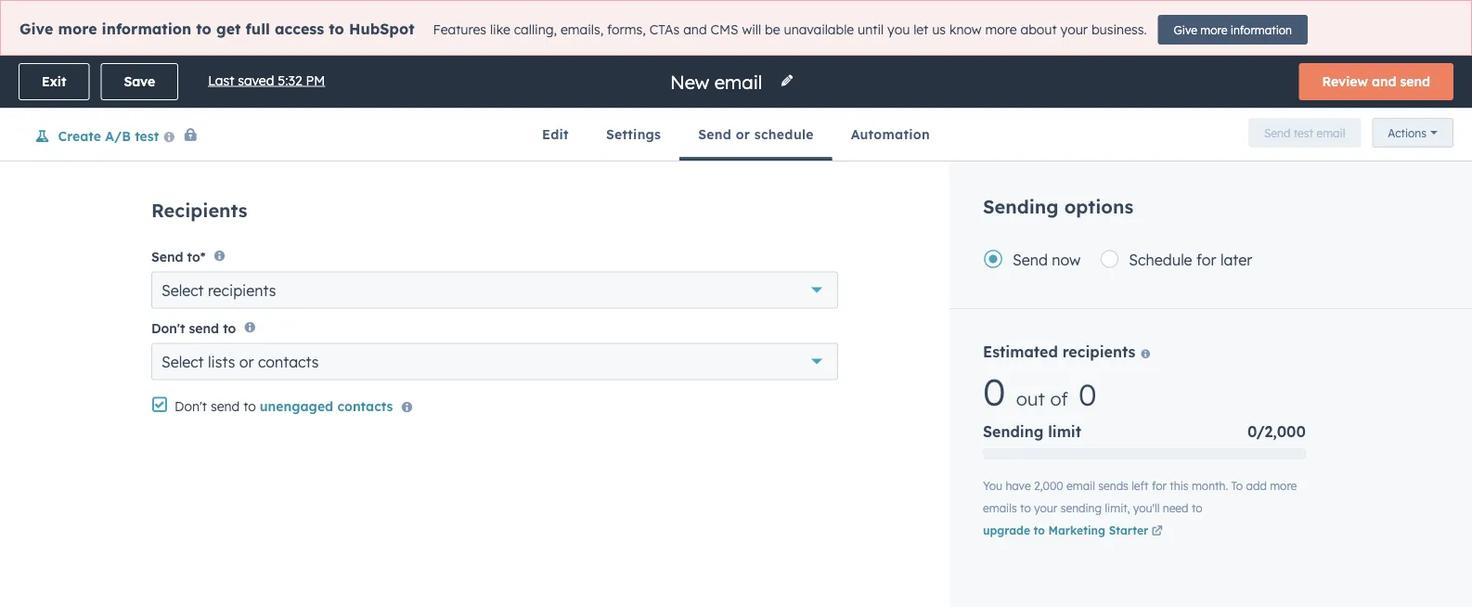 Task type: describe. For each thing, give the bounding box(es) containing it.
unengaged
[[260, 398, 334, 414]]

0 horizontal spatial test
[[135, 128, 159, 144]]

or inside popup button
[[239, 353, 254, 371]]

you
[[984, 479, 1003, 493]]

sending for sending options
[[984, 195, 1059, 218]]

last
[[208, 72, 234, 88]]

to*
[[187, 248, 206, 265]]

unengaged contacts link
[[260, 398, 393, 414]]

business.
[[1092, 22, 1148, 38]]

to up "lists"
[[223, 320, 236, 336]]

give for give more information to get full access to hubspot
[[20, 20, 53, 38]]

information for give more information
[[1231, 23, 1293, 37]]

cms
[[711, 22, 739, 38]]

give more information to get full access to hubspot
[[20, 20, 415, 38]]

1 horizontal spatial for
[[1197, 251, 1217, 269]]

you have 2,000
[[984, 479, 1064, 493]]

now
[[1053, 251, 1081, 269]]

full
[[246, 20, 270, 38]]

send for don't send to unengaged contacts
[[211, 398, 240, 414]]

out of
[[1017, 387, 1069, 410]]

give for give more information
[[1174, 23, 1198, 37]]

pm
[[306, 72, 325, 88]]

0 / 2,000
[[1248, 423, 1307, 441]]

email sends left for this month. to add more emails to your sending limit, you'll need to
[[984, 479, 1298, 515]]

select lists or contacts button
[[151, 343, 839, 380]]

don't send to
[[151, 320, 236, 336]]

sending options
[[984, 195, 1134, 218]]

send or schedule link
[[680, 109, 833, 161]]

to inside button
[[1034, 524, 1046, 538]]

get
[[216, 20, 241, 38]]

limit
[[1049, 423, 1082, 441]]

us
[[933, 22, 946, 38]]

about
[[1021, 22, 1058, 38]]

out
[[1017, 387, 1046, 410]]

give more information link
[[1159, 15, 1309, 45]]

/
[[1257, 423, 1265, 441]]

later
[[1221, 251, 1253, 269]]

send now
[[1013, 251, 1081, 269]]

give more information
[[1174, 23, 1293, 37]]

information for give more information to get full access to hubspot
[[102, 20, 192, 38]]

to left 'get' on the left of the page
[[196, 20, 212, 38]]

to
[[1232, 479, 1244, 493]]

emails,
[[561, 22, 604, 38]]

1 horizontal spatial your
[[1061, 22, 1088, 38]]

upgrade
[[984, 524, 1031, 538]]

estimated
[[984, 343, 1059, 361]]

5:32
[[278, 72, 302, 88]]

sending limit
[[984, 423, 1082, 441]]

select for select lists or contacts
[[162, 353, 204, 371]]

0 vertical spatial and
[[684, 22, 707, 38]]

don't send to unengaged contacts
[[175, 398, 393, 414]]

until
[[858, 22, 884, 38]]

options
[[1065, 195, 1134, 218]]

left
[[1132, 479, 1149, 493]]

sends
[[1099, 479, 1129, 493]]

actions button
[[1373, 118, 1454, 148]]

upgrade to marketing starter button
[[984, 522, 1169, 539]]

add
[[1247, 479, 1268, 493]]

1 horizontal spatial 0
[[1079, 376, 1097, 413]]

ctas
[[650, 22, 680, 38]]

features
[[433, 22, 487, 38]]

to down "select lists or contacts"
[[244, 398, 256, 414]]

recipients
[[151, 199, 248, 222]]

0 horizontal spatial 0
[[984, 369, 1006, 415]]

send for send to*
[[151, 248, 183, 265]]

features like calling, emails, forms, ctas and cms will be unavailable until you let us know more about your business.
[[433, 22, 1148, 38]]

edit link
[[524, 109, 588, 161]]

create a/b test
[[58, 128, 159, 144]]

1 horizontal spatial test
[[1294, 126, 1314, 140]]

saved
[[238, 72, 274, 88]]

schedule
[[755, 126, 814, 143]]

review and send button
[[1300, 63, 1454, 100]]

forms,
[[607, 22, 646, 38]]

schedule
[[1130, 251, 1193, 269]]

select for select recipients
[[162, 281, 204, 299]]

your inside email sends left for this month. to add more emails to your sending limit, you'll need to
[[1035, 502, 1058, 515]]

send inside button
[[1401, 73, 1431, 90]]

2,000 for 0 / 2,000
[[1265, 423, 1307, 441]]

send test email button
[[1249, 118, 1362, 148]]

you
[[888, 22, 910, 38]]

be
[[765, 22, 781, 38]]

don't for don't send to unengaged contacts
[[175, 398, 207, 414]]

send to*
[[151, 248, 206, 265]]



Task type: locate. For each thing, give the bounding box(es) containing it.
0 horizontal spatial 2,000
[[1035, 479, 1064, 493]]

email
[[1317, 126, 1346, 140], [1067, 479, 1096, 493]]

None field
[[669, 69, 769, 94]]

for inside email sends left for this month. to add more emails to your sending limit, you'll need to
[[1152, 479, 1167, 493]]

1 vertical spatial recipients
[[1063, 343, 1136, 361]]

0 right of
[[1079, 376, 1097, 413]]

1 horizontal spatial 2,000
[[1265, 423, 1307, 441]]

to down you have 2,000
[[1021, 502, 1032, 515]]

1 horizontal spatial and
[[1373, 73, 1397, 90]]

sending up send now
[[984, 195, 1059, 218]]

know
[[950, 22, 982, 38]]

test
[[1294, 126, 1314, 140], [135, 128, 159, 144]]

0 vertical spatial sending
[[984, 195, 1059, 218]]

send for send now
[[1013, 251, 1048, 269]]

unavailable
[[784, 22, 855, 38]]

sending
[[984, 195, 1059, 218], [984, 423, 1044, 441]]

estimated recipients
[[984, 343, 1141, 361]]

more inside give more information link
[[1201, 23, 1228, 37]]

save button
[[101, 63, 178, 100]]

more
[[58, 20, 97, 38], [986, 22, 1017, 38], [1201, 23, 1228, 37], [1271, 479, 1298, 493]]

0 vertical spatial select
[[162, 281, 204, 299]]

or left 'schedule'
[[736, 126, 751, 143]]

create a/b test button down save button
[[19, 124, 199, 148]]

1 vertical spatial contacts
[[338, 398, 393, 414]]

limit,
[[1106, 502, 1131, 515]]

0 vertical spatial for
[[1197, 251, 1217, 269]]

send for send or schedule
[[699, 126, 732, 143]]

0 left the out
[[984, 369, 1006, 415]]

need
[[1163, 502, 1189, 515]]

of
[[1051, 387, 1069, 410]]

starter
[[1110, 524, 1149, 538]]

2 select from the top
[[162, 353, 204, 371]]

give inside give more information link
[[1174, 23, 1198, 37]]

sending for sending limit
[[984, 423, 1044, 441]]

send for send test email
[[1265, 126, 1291, 140]]

access
[[275, 20, 324, 38]]

1 vertical spatial don't
[[175, 398, 207, 414]]

2,000
[[1265, 423, 1307, 441], [1035, 479, 1064, 493]]

settings
[[606, 126, 661, 143]]

recipients up of
[[1063, 343, 1136, 361]]

0 vertical spatial don't
[[151, 320, 185, 336]]

2 vertical spatial send
[[211, 398, 240, 414]]

this
[[1170, 479, 1189, 493]]

recipients for select recipients
[[208, 281, 276, 299]]

select down send to*
[[162, 281, 204, 299]]

to
[[196, 20, 212, 38], [329, 20, 344, 38], [223, 320, 236, 336], [244, 398, 256, 414], [1021, 502, 1032, 515], [1192, 502, 1203, 515], [1034, 524, 1046, 538]]

don't for don't send to
[[151, 320, 185, 336]]

select
[[162, 281, 204, 299], [162, 353, 204, 371]]

0
[[984, 369, 1006, 415], [1079, 376, 1097, 413], [1248, 423, 1257, 441]]

schedule for later
[[1130, 251, 1253, 269]]

email up sending
[[1067, 479, 1096, 493]]

email inside button
[[1317, 126, 1346, 140]]

don't
[[151, 320, 185, 336], [175, 398, 207, 414]]

1 vertical spatial or
[[239, 353, 254, 371]]

a/b
[[105, 128, 131, 144]]

send test email
[[1265, 126, 1346, 140]]

for left later
[[1197, 251, 1217, 269]]

let
[[914, 22, 929, 38]]

0 vertical spatial your
[[1061, 22, 1088, 38]]

for right left
[[1152, 479, 1167, 493]]

send up actions popup button
[[1401, 73, 1431, 90]]

1 vertical spatial for
[[1152, 479, 1167, 493]]

0 vertical spatial contacts
[[258, 353, 319, 371]]

0 horizontal spatial email
[[1067, 479, 1096, 493]]

1 horizontal spatial recipients
[[1063, 343, 1136, 361]]

give
[[20, 20, 53, 38], [1174, 23, 1198, 37]]

sending down the out
[[984, 423, 1044, 441]]

1 sending from the top
[[984, 195, 1059, 218]]

send for don't send to
[[189, 320, 219, 336]]

2,000 up add
[[1265, 423, 1307, 441]]

will
[[742, 22, 762, 38]]

1 horizontal spatial give
[[1174, 23, 1198, 37]]

select lists or contacts
[[162, 353, 319, 371]]

and right review
[[1373, 73, 1397, 90]]

have
[[1006, 479, 1031, 493]]

email down review
[[1317, 126, 1346, 140]]

0 horizontal spatial recipients
[[208, 281, 276, 299]]

marketing
[[1049, 524, 1106, 538]]

sending
[[1061, 502, 1102, 515]]

0 vertical spatial email
[[1317, 126, 1346, 140]]

select recipients
[[162, 281, 276, 299]]

more inside email sends left for this month. to add more emails to your sending limit, you'll need to
[[1271, 479, 1298, 493]]

give right business.
[[1174, 23, 1198, 37]]

1 horizontal spatial email
[[1317, 126, 1346, 140]]

2,000 for you have 2,000
[[1035, 479, 1064, 493]]

to right access
[[329, 20, 344, 38]]

2 sending from the top
[[984, 423, 1044, 441]]

0 vertical spatial 2,000
[[1265, 423, 1307, 441]]

to right need
[[1192, 502, 1203, 515]]

1 vertical spatial 2,000
[[1035, 479, 1064, 493]]

settings link
[[588, 109, 680, 161]]

send inside button
[[1265, 126, 1291, 140]]

1 horizontal spatial contacts
[[338, 398, 393, 414]]

contacts inside popup button
[[258, 353, 319, 371]]

lists
[[208, 353, 235, 371]]

automation link
[[833, 109, 949, 161]]

0 horizontal spatial or
[[239, 353, 254, 371]]

emails
[[984, 502, 1018, 515]]

and left cms
[[684, 22, 707, 38]]

0 vertical spatial or
[[736, 126, 751, 143]]

1 horizontal spatial or
[[736, 126, 751, 143]]

like
[[490, 22, 511, 38]]

0 vertical spatial recipients
[[208, 281, 276, 299]]

your up upgrade to marketing starter
[[1035, 502, 1058, 515]]

send
[[1265, 126, 1291, 140], [699, 126, 732, 143], [151, 248, 183, 265], [1013, 251, 1048, 269]]

1 vertical spatial send
[[189, 320, 219, 336]]

create a/b test button down exit button
[[34, 128, 159, 145]]

recipients inside select recipients popup button
[[208, 281, 276, 299]]

2 horizontal spatial 0
[[1248, 423, 1257, 441]]

review and send
[[1323, 73, 1431, 90]]

email inside email sends left for this month. to add more emails to your sending limit, you'll need to
[[1067, 479, 1096, 493]]

send up "lists"
[[189, 320, 219, 336]]

create
[[58, 128, 101, 144]]

1 vertical spatial your
[[1035, 502, 1058, 515]]

last saved 5:32 pm
[[208, 72, 325, 88]]

and
[[684, 22, 707, 38], [1373, 73, 1397, 90]]

information
[[102, 20, 192, 38], [1231, 23, 1293, 37]]

your right about
[[1061, 22, 1088, 38]]

recipients for estimated recipients
[[1063, 343, 1136, 361]]

select recipients button
[[151, 272, 839, 309]]

automation
[[851, 126, 931, 143]]

give up exit
[[20, 20, 53, 38]]

calling,
[[514, 22, 557, 38]]

don't down "select lists or contacts"
[[175, 398, 207, 414]]

0 up add
[[1248, 423, 1257, 441]]

test down the review and send button
[[1294, 126, 1314, 140]]

send or schedule
[[699, 126, 814, 143]]

you'll
[[1134, 502, 1160, 515]]

upgrade to marketing starter
[[984, 524, 1152, 538]]

1 vertical spatial and
[[1373, 73, 1397, 90]]

0 horizontal spatial contacts
[[258, 353, 319, 371]]

exit
[[42, 73, 66, 90]]

save
[[124, 73, 155, 90]]

test right a/b
[[135, 128, 159, 144]]

recipients up don't send to
[[208, 281, 276, 299]]

0 horizontal spatial and
[[684, 22, 707, 38]]

1 vertical spatial sending
[[984, 423, 1044, 441]]

select inside the select lists or contacts popup button
[[162, 353, 204, 371]]

1 horizontal spatial information
[[1231, 23, 1293, 37]]

or right "lists"
[[239, 353, 254, 371]]

review
[[1323, 73, 1369, 90]]

don't down select recipients
[[151, 320, 185, 336]]

1 vertical spatial select
[[162, 353, 204, 371]]

0 horizontal spatial give
[[20, 20, 53, 38]]

create a/b test button
[[19, 124, 199, 148], [34, 128, 159, 145]]

to right upgrade
[[1034, 524, 1046, 538]]

0 horizontal spatial your
[[1035, 502, 1058, 515]]

hubspot
[[349, 20, 415, 38]]

send
[[1401, 73, 1431, 90], [189, 320, 219, 336], [211, 398, 240, 414]]

1 select from the top
[[162, 281, 204, 299]]

0 horizontal spatial for
[[1152, 479, 1167, 493]]

0 vertical spatial send
[[1401, 73, 1431, 90]]

exit button
[[19, 63, 90, 100]]

2,000 right have
[[1035, 479, 1064, 493]]

0 horizontal spatial information
[[102, 20, 192, 38]]

send down "lists"
[[211, 398, 240, 414]]

1 vertical spatial email
[[1067, 479, 1096, 493]]

contacts up don't send to unengaged contacts
[[258, 353, 319, 371]]

edit
[[542, 126, 569, 143]]

and inside button
[[1373, 73, 1397, 90]]

select inside select recipients popup button
[[162, 281, 204, 299]]

month.
[[1192, 479, 1229, 493]]

contacts right 'unengaged'
[[338, 398, 393, 414]]

select down don't send to
[[162, 353, 204, 371]]

actions
[[1389, 126, 1427, 140]]



Task type: vqa. For each thing, say whether or not it's contained in the screenshot.
Close icon
no



